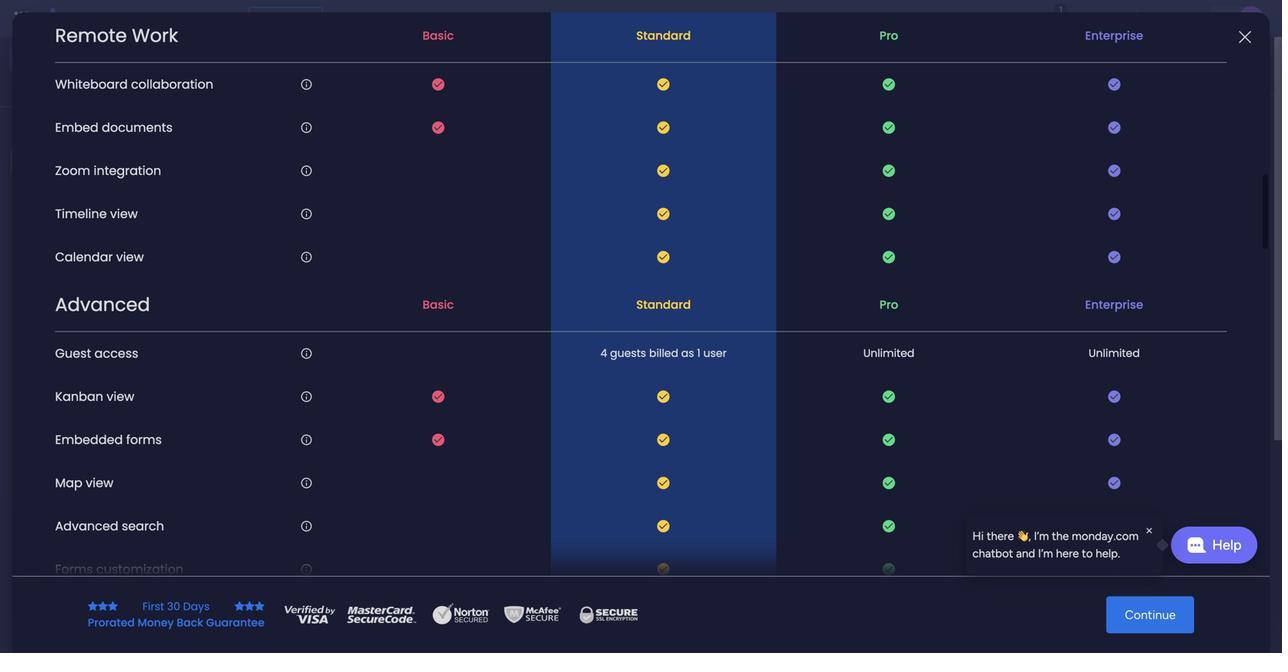 Task type: describe. For each thing, give the bounding box(es) containing it.
hi there 👋,  i'm the monday.com chatbot and i'm here to help.
[[973, 529, 1139, 561]]

help image
[[1182, 11, 1198, 26]]

boards,
[[373, 66, 414, 81]]

the
[[1052, 529, 1069, 543]]

team
[[1098, 202, 1126, 216]]

help
[[1213, 537, 1242, 553]]

reminders
[[642, 280, 697, 294]]

help button
[[1171, 527, 1258, 564]]

calendar
[[55, 248, 113, 266]]

photo
[[1133, 163, 1163, 177]]

embed
[[55, 119, 99, 136]]

see
[[270, 12, 288, 25]]

2 star image from the left
[[98, 601, 108, 612]]

kanban view
[[55, 388, 134, 405]]

recent
[[334, 66, 370, 81]]

add to favorites image
[[436, 571, 452, 586]]

1 vertical spatial management
[[303, 597, 367, 610]]

work for my
[[53, 78, 76, 91]]

guest access
[[55, 345, 138, 362]]

our
[[1100, 242, 1119, 255]]

get
[[1073, 553, 1092, 567]]

how
[[1118, 615, 1139, 628]]

feedback
[[1085, 59, 1133, 73]]

explore templates button
[[1037, 495, 1250, 526]]

there
[[987, 529, 1014, 543]]

works
[[1207, 615, 1235, 628]]

your for photo
[[1106, 163, 1130, 177]]

2 vertical spatial work
[[277, 597, 300, 610]]

public board image
[[258, 570, 275, 587]]

1 star image from the left
[[88, 601, 98, 612]]

customization
[[96, 561, 184, 578]]

help.
[[1096, 547, 1121, 561]]

project
[[280, 571, 321, 586]]

1 image
[[1054, 1, 1068, 18]]

minutes
[[1167, 451, 1211, 465]]

greg!
[[293, 51, 320, 64]]

1
[[697, 346, 701, 361]]

whiteboard
[[55, 76, 128, 93]]

plans
[[291, 12, 316, 25]]

main workspace button
[[11, 115, 150, 141]]

explore templates
[[1094, 503, 1193, 518]]

recently visited
[[260, 415, 363, 432]]

documents
[[102, 119, 173, 136]]

map
[[55, 474, 82, 492]]

my work
[[35, 78, 76, 91]]

work management > main workspace
[[277, 597, 457, 610]]

4 guests billed as 1 user
[[601, 346, 727, 361]]

main inside button
[[35, 121, 63, 135]]

basic for remote work
[[423, 27, 454, 44]]

monday.com inside getting started learn how monday.com works
[[1142, 615, 1204, 628]]

app
[[1160, 242, 1181, 255]]

good
[[220, 51, 247, 64]]

started
[[1130, 597, 1165, 610]]

upload your photo link
[[1067, 161, 1259, 179]]

view for map view
[[86, 474, 113, 492]]

templates image image
[[1042, 330, 1245, 436]]

evening,
[[250, 51, 290, 64]]

invite
[[1067, 202, 1095, 216]]

and inside hi there 👋,  i'm the monday.com chatbot and i'm here to help.
[[1016, 547, 1036, 561]]

norton secured image
[[427, 603, 496, 627]]

v2 user feedback image
[[1041, 57, 1052, 75]]

invite team members complete profile install our mobile app
[[1067, 202, 1181, 255]]

0 vertical spatial management
[[156, 10, 240, 27]]

advanced for advanced search
[[55, 517, 118, 535]]

here inside hi there 👋,  i'm the monday.com chatbot and i'm here to help.
[[1056, 547, 1079, 561]]

zoom integration
[[55, 162, 161, 179]]

your inside good evening, greg! quickly access your recent boards, inbox and workspaces
[[306, 66, 331, 81]]

ready-
[[1037, 469, 1073, 484]]

main workspace
[[35, 121, 126, 135]]

workflow
[[1100, 451, 1151, 465]]

mcafee secure image
[[502, 603, 564, 627]]

monday.com inside hi there 👋,  i'm the monday.com chatbot and i'm here to help.
[[1072, 529, 1139, 543]]

invite team members link
[[1067, 201, 1259, 218]]

dialog containing hi there 👋,  i'm the monday.com
[[967, 516, 1164, 575]]

component image
[[258, 595, 271, 608]]

collaboration
[[131, 76, 213, 93]]

see plans
[[270, 12, 316, 25]]

👋,
[[1017, 529, 1031, 543]]

first
[[143, 599, 164, 614]]

search everything image
[[1148, 11, 1164, 26]]

0 vertical spatial learn
[[1028, 553, 1059, 567]]

in
[[1154, 451, 1164, 465]]

work
[[132, 23, 178, 49]]

my private tasks
[[260, 126, 365, 143]]

forms
[[55, 561, 93, 578]]

standard for remote work
[[636, 27, 691, 44]]

quick
[[1174, 59, 1206, 73]]

prorated money back guarantee
[[88, 615, 265, 630]]

monday work management
[[69, 10, 240, 27]]

monday marketplace image
[[1111, 11, 1126, 26]]

complete profile link
[[1067, 220, 1259, 238]]

30
[[167, 599, 180, 614]]

guarantee
[[206, 615, 265, 630]]

access inside good evening, greg! quickly access your recent boards, inbox and workspaces
[[265, 66, 303, 81]]

chatbot
[[973, 547, 1014, 561]]

j
[[901, 129, 904, 142]]

4 star image from the left
[[245, 601, 255, 612]]

personal
[[537, 280, 584, 294]]

complete inside invite team members complete profile install our mobile app
[[1067, 222, 1118, 236]]

pro for advanced
[[880, 297, 899, 313]]

home
[[34, 52, 63, 65]]

>
[[369, 597, 376, 610]]

and inside good evening, greg! quickly access your recent boards, inbox and workspaces
[[451, 66, 471, 81]]

mobile
[[1122, 242, 1157, 255]]

1 unlimited from the left
[[864, 346, 915, 361]]

hi
[[973, 529, 984, 543]]

my for my work
[[35, 78, 50, 91]]

new task button down the track personal tasks and reminders here
[[575, 308, 654, 333]]

standard for advanced
[[636, 297, 691, 313]]

2 unlimited from the left
[[1089, 346, 1140, 361]]

0 vertical spatial lottie animation element
[[592, 37, 1025, 96]]

billed
[[649, 346, 679, 361]]

work for monday
[[125, 10, 152, 27]]

first 30 days
[[143, 599, 210, 614]]

greg robinson image
[[1239, 6, 1264, 31]]

continue
[[1125, 608, 1176, 622]]

0 vertical spatial complete
[[1051, 118, 1113, 135]]

money
[[138, 615, 174, 630]]

ssl encrypted image
[[570, 603, 647, 627]]

update feed image
[[1043, 11, 1058, 26]]



Task type: vqa. For each thing, say whether or not it's contained in the screenshot.
v2 ellipsis IMAGE on the right top of the page
no



Task type: locate. For each thing, give the bounding box(es) containing it.
advanced
[[55, 292, 150, 318], [55, 517, 118, 535]]

private
[[283, 126, 328, 143]]

with
[[1214, 451, 1238, 465]]

access
[[265, 66, 303, 81], [95, 345, 138, 362]]

view for timeline view
[[110, 205, 138, 222]]

embedded
[[55, 431, 123, 448]]

give
[[1058, 59, 1082, 73]]

0 vertical spatial workspace
[[65, 121, 126, 135]]

chat bot icon image
[[1187, 538, 1207, 553]]

1 vertical spatial work
[[53, 78, 76, 91]]

inspired
[[1095, 553, 1139, 567]]

guest
[[55, 345, 91, 362]]

enterprise down our at the top right of the page
[[1086, 297, 1144, 313]]

your inside boost your workflow in minutes with ready-made templates
[[1073, 451, 1097, 465]]

my
[[35, 78, 50, 91], [260, 126, 280, 143]]

star image
[[108, 601, 118, 612]]

to
[[1082, 547, 1093, 561]]

1 vertical spatial your
[[1106, 163, 1130, 177]]

monday.com down started
[[1142, 615, 1204, 628]]

tasks for private
[[332, 126, 365, 143]]

workspace
[[65, 121, 126, 135], [405, 597, 457, 610]]

boost your workflow in minutes with ready-made templates
[[1037, 451, 1238, 484]]

templates inside boost your workflow in minutes with ready-made templates
[[1107, 469, 1162, 484]]

kanban
[[55, 388, 103, 405]]

search
[[122, 517, 164, 535]]

back
[[177, 615, 203, 630]]

and right the inbox at left top
[[451, 66, 471, 81]]

1 vertical spatial complete
[[1067, 222, 1118, 236]]

advanced down calendar view
[[55, 292, 150, 318]]

lottie animation element
[[592, 37, 1025, 96], [0, 497, 197, 653]]

tasks
[[332, 126, 365, 143], [587, 280, 616, 294]]

install our mobile app link
[[1067, 240, 1259, 257]]

quickly
[[220, 66, 262, 81]]

and down 👋,
[[1016, 547, 1036, 561]]

here right reminders at the right top of the page
[[700, 280, 725, 294]]

map view
[[55, 474, 113, 492]]

new task button up "4"
[[575, 308, 654, 334]]

monday
[[69, 10, 122, 27]]

star image up prorated
[[98, 601, 108, 612]]

workspace down 'add to favorites' icon
[[405, 597, 457, 610]]

lottie animation image for the topmost lottie animation "element"
[[592, 37, 1025, 96]]

monday.com up help. on the right bottom of the page
[[1072, 529, 1139, 543]]

0 vertical spatial basic
[[423, 27, 454, 44]]

1 vertical spatial profile
[[1121, 222, 1154, 236]]

2 horizontal spatial and
[[1016, 547, 1036, 561]]

complete up install
[[1067, 222, 1118, 236]]

and
[[451, 66, 471, 81], [619, 280, 639, 294], [1016, 547, 1036, 561]]

select product image
[[14, 11, 29, 26]]

access right 'guest'
[[95, 345, 138, 362]]

getting started learn how monday.com works
[[1089, 597, 1235, 628]]

4
[[601, 346, 607, 361]]

list box
[[0, 180, 197, 418]]

2 enterprise from the top
[[1086, 297, 1144, 313]]

0 vertical spatial and
[[451, 66, 471, 81]]

v2 bolt switch image
[[1161, 57, 1170, 74]]

view right map
[[86, 474, 113, 492]]

enterprise for advanced
[[1086, 297, 1144, 313]]

1 vertical spatial i'm
[[1038, 547, 1054, 561]]

pro for remote work
[[880, 27, 899, 44]]

0 horizontal spatial access
[[95, 345, 138, 362]]

0 vertical spatial monday.com
[[1072, 529, 1139, 543]]

0 horizontal spatial lottie animation element
[[0, 497, 197, 653]]

1 advanced from the top
[[55, 292, 150, 318]]

workspace inside button
[[65, 121, 126, 135]]

view right kanban
[[107, 388, 134, 405]]

1 vertical spatial monday.com
[[1142, 615, 1204, 628]]

see plans button
[[249, 7, 323, 30]]

1 vertical spatial your
[[1073, 451, 1097, 465]]

management
[[156, 10, 240, 27], [303, 597, 367, 610]]

templates inside button
[[1138, 503, 1193, 518]]

0 horizontal spatial and
[[451, 66, 471, 81]]

management down project management
[[303, 597, 367, 610]]

your left photo on the top right of the page
[[1106, 163, 1130, 177]]

1 horizontal spatial your
[[1073, 451, 1097, 465]]

1 vertical spatial pro
[[880, 297, 899, 313]]

0 horizontal spatial tasks
[[332, 126, 365, 143]]

0 horizontal spatial lottie animation image
[[0, 497, 197, 653]]

1 horizontal spatial monday.com
[[1142, 615, 1204, 628]]

visited
[[320, 415, 363, 432]]

lottie animation image for leftmost lottie animation "element"
[[0, 497, 197, 653]]

1 vertical spatial here
[[1056, 547, 1079, 561]]

learn down getting
[[1089, 615, 1116, 628]]

made
[[1073, 469, 1104, 484]]

1 horizontal spatial and
[[619, 280, 639, 294]]

2 horizontal spatial work
[[277, 597, 300, 610]]

templates up chat bot icon
[[1138, 503, 1193, 518]]

3 star image from the left
[[235, 601, 245, 612]]

0 horizontal spatial unlimited
[[864, 346, 915, 361]]

1 horizontal spatial unlimited
[[1089, 346, 1140, 361]]

1 standard from the top
[[636, 27, 691, 44]]

+
[[886, 129, 893, 142]]

task
[[628, 314, 648, 327]]

1 horizontal spatial access
[[265, 66, 303, 81]]

1 vertical spatial basic
[[423, 297, 454, 313]]

track
[[505, 280, 534, 294]]

learn left &
[[1028, 553, 1059, 567]]

0 vertical spatial lottie animation image
[[592, 37, 1025, 96]]

1 vertical spatial my
[[260, 126, 280, 143]]

verified by visa image
[[283, 603, 337, 627]]

track personal tasks and reminders here
[[505, 280, 725, 294]]

2 vertical spatial and
[[1016, 547, 1036, 561]]

continue button
[[1107, 597, 1195, 634]]

your down greg! at the top left
[[306, 66, 331, 81]]

advanced down map view
[[55, 517, 118, 535]]

1 vertical spatial tasks
[[587, 280, 616, 294]]

main right '>'
[[379, 597, 402, 610]]

remote
[[55, 23, 127, 49]]

1 basic from the top
[[423, 27, 454, 44]]

0 vertical spatial access
[[265, 66, 303, 81]]

1 vertical spatial lottie animation element
[[0, 497, 197, 653]]

1 vertical spatial standard
[[636, 297, 691, 313]]

my left private
[[260, 126, 280, 143]]

work right component image
[[277, 597, 300, 610]]

0 vertical spatial enterprise
[[1086, 27, 1144, 44]]

1 vertical spatial access
[[95, 345, 138, 362]]

enterprise
[[1086, 27, 1144, 44], [1086, 297, 1144, 313]]

view right timeline
[[110, 205, 138, 222]]

2 basic from the top
[[423, 297, 454, 313]]

lottie animation image
[[592, 37, 1025, 96], [0, 497, 197, 653]]

forms customization
[[55, 561, 184, 578]]

1 horizontal spatial workspace
[[405, 597, 457, 610]]

0 horizontal spatial my
[[35, 78, 50, 91]]

enterprise for remote work
[[1086, 27, 1144, 44]]

calendar view
[[55, 248, 144, 266]]

1 horizontal spatial tasks
[[587, 280, 616, 294]]

explore
[[1094, 503, 1135, 518]]

2 advanced from the top
[[55, 517, 118, 535]]

option
[[0, 182, 197, 185]]

timeline view
[[55, 205, 138, 222]]

tasks for personal
[[587, 280, 616, 294]]

i'm right 👋,
[[1034, 529, 1049, 543]]

1 vertical spatial learn
[[1089, 615, 1116, 628]]

1 vertical spatial advanced
[[55, 517, 118, 535]]

view right calendar
[[116, 248, 144, 266]]

tasks right private
[[332, 126, 365, 143]]

members
[[1129, 202, 1177, 216]]

good evening, greg! quickly access your recent boards, inbox and workspaces
[[220, 51, 540, 81]]

here
[[700, 280, 725, 294], [1056, 547, 1079, 561]]

1 vertical spatial main
[[379, 597, 402, 610]]

quick search
[[1174, 59, 1247, 73]]

workspace up search in workspace field
[[65, 121, 126, 135]]

1 vertical spatial lottie animation image
[[0, 497, 197, 653]]

star image left component image
[[245, 601, 255, 612]]

your for profile
[[1116, 118, 1145, 135]]

0 horizontal spatial workspace
[[65, 121, 126, 135]]

main
[[35, 121, 63, 135], [379, 597, 402, 610]]

dialog
[[967, 516, 1164, 575]]

0 horizontal spatial management
[[156, 10, 240, 27]]

1 vertical spatial and
[[619, 280, 639, 294]]

home link
[[9, 46, 187, 71]]

here down the
[[1056, 547, 1079, 561]]

i'm
[[1034, 529, 1049, 543], [1038, 547, 1054, 561]]

enterprise down the monday marketplace image
[[1086, 27, 1144, 44]]

1 vertical spatial enterprise
[[1086, 297, 1144, 313]]

0 vertical spatial here
[[700, 280, 725, 294]]

access down evening,
[[265, 66, 303, 81]]

your up "made"
[[1073, 451, 1097, 465]]

forms
[[126, 431, 162, 448]]

1 vertical spatial workspace
[[405, 597, 457, 610]]

profile inside invite team members complete profile install our mobile app
[[1121, 222, 1154, 236]]

0 horizontal spatial your
[[306, 66, 331, 81]]

basic for advanced
[[423, 297, 454, 313]]

5 star image from the left
[[255, 601, 265, 612]]

recently
[[260, 415, 317, 432]]

pro
[[880, 27, 899, 44], [880, 297, 899, 313]]

1 horizontal spatial main
[[379, 597, 402, 610]]

0 horizontal spatial here
[[700, 280, 725, 294]]

1 horizontal spatial my
[[260, 126, 280, 143]]

0 horizontal spatial work
[[53, 78, 76, 91]]

1 horizontal spatial work
[[125, 10, 152, 27]]

0 vertical spatial your
[[306, 66, 331, 81]]

basic
[[423, 27, 454, 44], [423, 297, 454, 313]]

0 vertical spatial my
[[35, 78, 50, 91]]

0 vertical spatial i'm
[[1034, 529, 1049, 543]]

my down home
[[35, 78, 50, 91]]

1 enterprise from the top
[[1086, 27, 1144, 44]]

your
[[306, 66, 331, 81], [1073, 451, 1097, 465]]

upload
[[1067, 163, 1104, 177]]

days
[[183, 599, 210, 614]]

invite members image
[[1077, 11, 1092, 26]]

whiteboard collaboration
[[55, 76, 213, 93]]

0 vertical spatial profile
[[1148, 118, 1188, 135]]

as
[[681, 346, 694, 361]]

0 vertical spatial your
[[1116, 118, 1145, 135]]

view for kanban view
[[107, 388, 134, 405]]

0 vertical spatial standard
[[636, 27, 691, 44]]

0 vertical spatial main
[[35, 121, 63, 135]]

management up good
[[156, 10, 240, 27]]

1 horizontal spatial management
[[303, 597, 367, 610]]

2 pro from the top
[[880, 297, 899, 313]]

1 vertical spatial templates
[[1138, 503, 1193, 518]]

0 vertical spatial templates
[[1107, 469, 1162, 484]]

view for calendar view
[[116, 248, 144, 266]]

0 vertical spatial tasks
[[332, 126, 365, 143]]

2 standard from the top
[[636, 297, 691, 313]]

1 horizontal spatial lottie animation element
[[592, 37, 1025, 96]]

getting
[[1089, 597, 1127, 610]]

inbox
[[417, 66, 448, 81]]

monday.com
[[1072, 529, 1139, 543], [1142, 615, 1204, 628]]

1 horizontal spatial lottie animation image
[[592, 37, 1025, 96]]

1 horizontal spatial learn
[[1089, 615, 1116, 628]]

my work link
[[9, 72, 187, 97]]

Search in workspace field
[[32, 152, 129, 170]]

getting started element
[[1028, 582, 1259, 643]]

star image left star image on the bottom of the page
[[88, 601, 98, 612]]

0 vertical spatial advanced
[[55, 292, 150, 318]]

work down home
[[53, 78, 76, 91]]

project management
[[280, 571, 399, 586]]

star image up guarantee
[[235, 601, 245, 612]]

new
[[603, 314, 625, 327]]

0 horizontal spatial main
[[35, 121, 63, 135]]

quick search button
[[1148, 51, 1259, 81]]

notifications image
[[1009, 11, 1024, 26]]

work right monday
[[125, 10, 152, 27]]

timeline
[[55, 205, 107, 222]]

i'm left &
[[1038, 547, 1054, 561]]

prorated
[[88, 615, 135, 630]]

profile
[[1148, 118, 1188, 135], [1121, 222, 1154, 236]]

mastercard secure code image
[[343, 603, 420, 627]]

remote work
[[55, 23, 178, 49]]

my for my private tasks
[[260, 126, 280, 143]]

learn inside getting started learn how monday.com works
[[1089, 615, 1116, 628]]

0 vertical spatial pro
[[880, 27, 899, 44]]

profile up mobile
[[1121, 222, 1154, 236]]

main down my work
[[35, 121, 63, 135]]

star image
[[88, 601, 98, 612], [98, 601, 108, 612], [235, 601, 245, 612], [245, 601, 255, 612], [255, 601, 265, 612]]

0 horizontal spatial learn
[[1028, 553, 1059, 567]]

0 horizontal spatial monday.com
[[1072, 529, 1139, 543]]

advanced search
[[55, 517, 164, 535]]

complete up the upload
[[1051, 118, 1113, 135]]

profile up upload your photo link
[[1148, 118, 1188, 135]]

1 pro from the top
[[880, 27, 899, 44]]

star image down public board icon
[[255, 601, 265, 612]]

tasks up new
[[587, 280, 616, 294]]

your up the upload your photo
[[1116, 118, 1145, 135]]

templates down workflow on the right bottom of the page
[[1107, 469, 1162, 484]]

0 vertical spatial work
[[125, 10, 152, 27]]

embedded forms
[[55, 431, 162, 448]]

complete your profile
[[1051, 118, 1188, 135]]

and up new task
[[619, 280, 639, 294]]

1 horizontal spatial here
[[1056, 547, 1079, 561]]

advanced for advanced
[[55, 292, 150, 318]]



